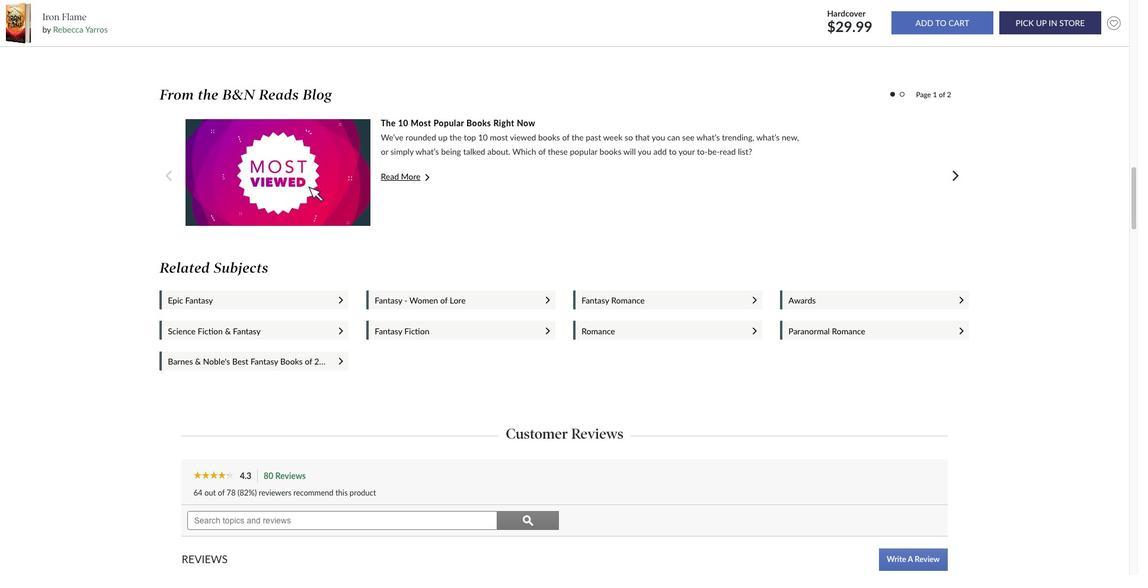 Task type: vqa. For each thing, say whether or not it's contained in the screenshot.
the right &
yes



Task type: describe. For each thing, give the bounding box(es) containing it.
0 vertical spatial you
[[652, 132, 665, 142]]

80
[[264, 470, 273, 481]]

top
[[464, 132, 476, 142]]

or
[[381, 147, 388, 157]]

customer
[[506, 425, 568, 442]]

women
[[410, 295, 438, 306]]

of left lore
[[440, 295, 448, 306]]

noble's
[[203, 357, 230, 367]]

reviews for customer reviews
[[571, 425, 624, 442]]

rounded
[[406, 132, 436, 142]]

science fiction & fantasy
[[168, 326, 261, 336]]

add to wishlist image
[[1104, 13, 1124, 33]]

books inside the 10 most popular books right now we've rounded up the top 10 most viewed books of the past week so that you can see what's trending, what's new, or simply what's being talked about. which of these popular books will you add to your to-be-read list?
[[467, 118, 491, 128]]

write a review button
[[879, 548, 948, 571]]

1 horizontal spatial what's
[[697, 132, 720, 142]]

read
[[720, 147, 736, 157]]

-
[[404, 295, 408, 306]]

trending,
[[722, 132, 754, 142]]

these
[[548, 147, 568, 157]]

a
[[908, 554, 913, 564]]

add
[[654, 147, 667, 157]]

so
[[625, 132, 633, 142]]

now
[[517, 118, 536, 128]]

lore
[[450, 295, 466, 306]]

will
[[624, 147, 636, 157]]

write
[[887, 554, 906, 564]]

Search topics and reviews text field
[[188, 511, 498, 530]]

related
[[160, 260, 210, 276]]

list?
[[738, 147, 752, 157]]

0 vertical spatial &
[[225, 326, 231, 336]]

from the b&n reads blog
[[160, 87, 332, 103]]

romance for fantasy romance
[[611, 295, 645, 306]]

about.
[[487, 147, 511, 157]]

fantasy - women of lore link
[[375, 295, 534, 306]]

science
[[168, 326, 196, 336]]

popular
[[570, 147, 598, 157]]

iron
[[42, 11, 59, 22]]

week
[[603, 132, 623, 142]]

80 reviews link
[[263, 469, 312, 483]]

iron flame by rebecca yarros
[[42, 11, 108, 34]]

0 horizontal spatial you
[[638, 147, 651, 157]]

we've
[[381, 132, 404, 142]]

romance link
[[582, 326, 741, 336]]

(82%)
[[238, 488, 257, 497]]

64 out of 78 (82%) reviewers recommend this product
[[194, 488, 376, 497]]

1
[[933, 90, 937, 99]]

option containing the 10 most popular books right now
[[186, 118, 908, 226]]

flame
[[62, 11, 87, 22]]

talked
[[463, 147, 485, 157]]

barnes & noble's best fantasy books of 2023
[[168, 357, 334, 367]]

popular
[[434, 118, 464, 128]]

that
[[635, 132, 650, 142]]

1 horizontal spatial 10
[[478, 132, 488, 142]]

write a review
[[887, 554, 940, 564]]

fantasy romance link
[[582, 295, 741, 306]]

paranormal
[[789, 326, 830, 336]]

page 1 of 2
[[916, 90, 951, 99]]

best
[[232, 357, 248, 367]]

1 horizontal spatial the
[[450, 132, 462, 142]]

80 reviews
[[264, 470, 306, 481]]

most
[[490, 132, 508, 142]]

awards link
[[789, 295, 948, 306]]

romance down fantasy romance
[[582, 326, 615, 336]]

rebecca yarros link
[[53, 24, 108, 34]]

0 horizontal spatial &
[[195, 357, 201, 367]]

past
[[586, 132, 601, 142]]

fantasy fiction
[[375, 326, 430, 336]]

subjects
[[214, 260, 269, 276]]

be-
[[708, 147, 720, 157]]

reviews for 80 reviews
[[275, 470, 306, 481]]

review
[[915, 554, 940, 564]]

the 10 most popular books right now link
[[381, 118, 536, 129]]

of left these
[[538, 147, 546, 157]]

0 horizontal spatial books
[[280, 357, 303, 367]]

epic fantasy
[[168, 295, 213, 306]]

the
[[381, 118, 396, 128]]

64
[[194, 488, 203, 497]]



Task type: locate. For each thing, give the bounding box(es) containing it.
from
[[160, 87, 194, 103]]

romance down awards link
[[832, 326, 866, 336]]

your
[[679, 147, 695, 157]]

78
[[227, 488, 236, 497]]

0 vertical spatial 10
[[398, 118, 408, 128]]

being
[[441, 147, 461, 157]]

read more link
[[381, 171, 849, 181]]

&
[[225, 326, 231, 336], [195, 357, 201, 367]]

romance for paranormal romance
[[832, 326, 866, 336]]

1 vertical spatial books
[[280, 357, 303, 367]]

what's up 'be-'
[[697, 132, 720, 142]]

you down that
[[638, 147, 651, 157]]

romance
[[611, 295, 645, 306], [582, 326, 615, 336], [832, 326, 866, 336]]

new,
[[782, 132, 799, 142]]

1 horizontal spatial books
[[467, 118, 491, 128]]

more
[[401, 171, 421, 181]]

most
[[411, 118, 431, 128]]

1 horizontal spatial &
[[225, 326, 231, 336]]

see
[[682, 132, 695, 142]]

romance up "romance" link
[[611, 295, 645, 306]]

& right "barnes"
[[195, 357, 201, 367]]

tab panel
[[358, 0, 772, 54]]

Search topics and reviews search region search field
[[182, 505, 565, 536]]

epic fantasy link
[[168, 295, 327, 306]]

option
[[186, 118, 908, 226]]

0 horizontal spatial 10
[[398, 118, 408, 128]]

fiction
[[198, 326, 223, 336], [404, 326, 430, 336]]

fiction for fantasy
[[404, 326, 430, 336]]

books
[[538, 132, 560, 142], [600, 147, 622, 157]]

ϙ
[[523, 514, 534, 526]]

awards
[[789, 295, 816, 306]]

can
[[667, 132, 680, 142]]

books down the week
[[600, 147, 622, 157]]

of right 1
[[939, 90, 945, 99]]

of up these
[[562, 132, 570, 142]]

product
[[350, 488, 376, 497]]

10
[[398, 118, 408, 128], [478, 132, 488, 142]]

fantasy - women of lore
[[375, 295, 466, 306]]

what's left new,
[[756, 132, 780, 142]]

1 horizontal spatial fiction
[[404, 326, 430, 336]]

1 fiction from the left
[[198, 326, 223, 336]]

up
[[438, 132, 448, 142]]

epic
[[168, 295, 183, 306]]

1 horizontal spatial reviews
[[275, 470, 306, 481]]

books
[[467, 118, 491, 128], [280, 357, 303, 367]]

books left 2023
[[280, 357, 303, 367]]

2 vertical spatial reviews
[[182, 552, 228, 565]]

None submit
[[892, 12, 994, 35], [999, 12, 1102, 35], [892, 12, 994, 35], [999, 12, 1102, 35]]

read
[[381, 171, 399, 181]]

of
[[939, 90, 945, 99], [562, 132, 570, 142], [538, 147, 546, 157], [440, 295, 448, 306], [305, 357, 312, 367], [218, 488, 225, 497]]

yarros
[[85, 24, 108, 34]]

what's
[[697, 132, 720, 142], [756, 132, 780, 142], [416, 147, 439, 157]]

barnes
[[168, 357, 193, 367]]

2 horizontal spatial the
[[572, 132, 584, 142]]

b&n reads blog
[[223, 87, 332, 103]]

10 right top
[[478, 132, 488, 142]]

0 vertical spatial books
[[538, 132, 560, 142]]

you up add
[[652, 132, 665, 142]]

the 10 most popular books right now image
[[186, 119, 371, 226]]

2 horizontal spatial what's
[[756, 132, 780, 142]]

barnes & noble's best fantasy books of 2023 link
[[168, 357, 334, 367]]

paranormal romance link
[[789, 326, 948, 336]]

simply
[[391, 147, 414, 157]]

1 vertical spatial you
[[638, 147, 651, 157]]

10 right the 'the'
[[398, 118, 408, 128]]

2023
[[314, 357, 334, 367]]

fantasy fiction link
[[375, 326, 534, 336]]

& up noble's
[[225, 326, 231, 336]]

1 vertical spatial &
[[195, 357, 201, 367]]

0 horizontal spatial fiction
[[198, 326, 223, 336]]

related subjects
[[160, 260, 269, 276]]

this
[[335, 488, 348, 497]]

0 horizontal spatial the
[[198, 87, 219, 103]]

the right from
[[198, 87, 219, 103]]

1 vertical spatial 10
[[478, 132, 488, 142]]

fiction down fantasy - women of lore
[[404, 326, 430, 336]]

1 vertical spatial books
[[600, 147, 622, 157]]

0 vertical spatial reviews
[[571, 425, 624, 442]]

of left 78
[[218, 488, 225, 497]]

ϙ button
[[498, 511, 559, 530]]

out
[[204, 488, 216, 497]]

1 horizontal spatial you
[[652, 132, 665, 142]]

rebecca
[[53, 24, 83, 34]]

paranormal romance
[[789, 326, 866, 336]]

iron flame image
[[6, 3, 31, 43]]

hardcover $29.99
[[827, 8, 876, 35]]

the 10 most popular books right now we've rounded up the top 10 most viewed books of the past week so that you can see what's trending, what's new, or simply what's being talked about. which of these popular books will you add to your to-be-read list?
[[381, 118, 799, 157]]

which
[[513, 147, 536, 157]]

you
[[652, 132, 665, 142], [638, 147, 651, 157]]

books up these
[[538, 132, 560, 142]]

science fiction & fantasy link
[[168, 326, 327, 336]]

the right up
[[450, 132, 462, 142]]

0 horizontal spatial what's
[[416, 147, 439, 157]]

by
[[42, 24, 51, 34]]

fiction right 'science'
[[198, 326, 223, 336]]

2 fiction from the left
[[404, 326, 430, 336]]

the up 'popular'
[[572, 132, 584, 142]]

viewed
[[510, 132, 536, 142]]

2
[[947, 90, 951, 99]]

1 vertical spatial reviews
[[275, 470, 306, 481]]

read more
[[381, 171, 421, 181]]

4.3
[[240, 470, 252, 481]]

reviewers
[[259, 488, 291, 497]]

0 horizontal spatial books
[[538, 132, 560, 142]]

$29.99
[[827, 18, 873, 35]]

0 vertical spatial books
[[467, 118, 491, 128]]

customer reviews
[[506, 425, 624, 442]]

books up top
[[467, 118, 491, 128]]

0 horizontal spatial reviews
[[182, 552, 228, 565]]

hardcover
[[827, 8, 866, 18]]

of left 2023
[[305, 357, 312, 367]]

☆☆☆☆☆
[[194, 471, 234, 479], [194, 471, 234, 479]]

right
[[494, 118, 515, 128]]

to
[[669, 147, 677, 157]]

2 horizontal spatial reviews
[[571, 425, 624, 442]]

what's down the rounded
[[416, 147, 439, 157]]

fiction for science
[[198, 326, 223, 336]]

recommend
[[293, 488, 334, 497]]

page
[[916, 90, 931, 99]]

to-
[[697, 147, 708, 157]]

1 horizontal spatial books
[[600, 147, 622, 157]]



